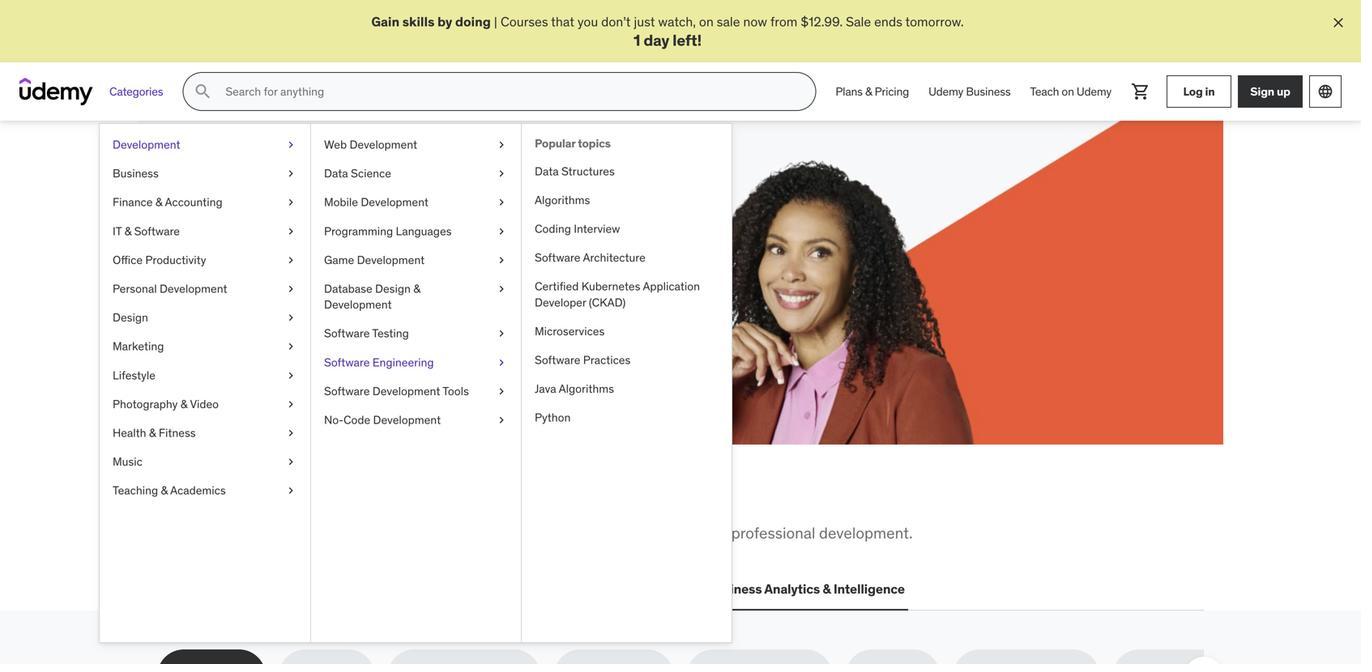 Task type: describe. For each thing, give the bounding box(es) containing it.
up
[[1277, 84, 1290, 99]]

business for business
[[113, 166, 159, 181]]

popular topics
[[535, 136, 611, 151]]

all the skills you need in one place from critical workplace skills to technical topics, our catalog supports well-rounded professional development.
[[157, 483, 913, 543]]

close image
[[1330, 15, 1347, 31]]

in inside learn, practice, succeed (and save) courses for every skill in your learning journey, starting at $12.99. sale ends tomorrow.
[[345, 264, 356, 280]]

xsmall image for web development
[[495, 137, 508, 153]]

& inside business analytics & intelligence button
[[823, 581, 831, 598]]

design inside database design & development
[[375, 282, 411, 296]]

data for data structures link
[[535, 164, 559, 179]]

starting
[[486, 264, 530, 280]]

1
[[634, 30, 640, 50]]

business link
[[100, 159, 310, 188]]

at
[[216, 282, 227, 299]]

xsmall image for lifestyle
[[284, 368, 297, 384]]

teach on udemy
[[1030, 84, 1112, 99]]

business for business analytics & intelligence
[[707, 581, 762, 598]]

data science for data science "button"
[[493, 581, 572, 598]]

code
[[344, 413, 370, 428]]

learn,
[[216, 191, 300, 225]]

practices
[[583, 353, 631, 368]]

|
[[494, 13, 497, 30]]

xsmall image for office productivity
[[284, 252, 297, 268]]

pricing
[[875, 84, 909, 99]]

music link
[[100, 448, 310, 477]]

courses for doing
[[501, 13, 548, 30]]

2 vertical spatial skills
[[321, 524, 355, 543]]

left!
[[673, 30, 702, 50]]

data science button
[[490, 570, 575, 609]]

topics,
[[442, 524, 488, 543]]

accounting
[[165, 195, 222, 210]]

xsmall image for it & software
[[284, 224, 297, 239]]

xsmall image for development
[[284, 137, 297, 153]]

& for video
[[180, 397, 187, 412]]

development.
[[819, 524, 913, 543]]

xsmall image for software development tools
[[495, 384, 508, 400]]

udemy business link
[[919, 72, 1020, 111]]

it certifications button
[[288, 570, 390, 609]]

(ckad)
[[589, 295, 626, 310]]

critical
[[196, 524, 243, 543]]

developer
[[535, 295, 586, 310]]

save)
[[277, 224, 341, 257]]

xsmall image for photography & video
[[284, 397, 297, 413]]

data for data science link
[[324, 166, 348, 181]]

software testing
[[324, 326, 409, 341]]

software up office productivity
[[134, 224, 180, 239]]

photography
[[113, 397, 178, 412]]

programming
[[324, 224, 393, 239]]

& for academics
[[161, 484, 168, 498]]

xsmall image for health & fitness
[[284, 425, 297, 441]]

xsmall image for game development
[[495, 252, 508, 268]]

ends for save)
[[304, 282, 332, 299]]

office
[[113, 253, 143, 267]]

sign up
[[1250, 84, 1290, 99]]

lifestyle link
[[100, 361, 310, 390]]

xsmall image for mobile development
[[495, 195, 508, 211]]

xsmall image for data science
[[495, 166, 508, 182]]

technical
[[376, 524, 439, 543]]

languages
[[396, 224, 452, 239]]

finance
[[113, 195, 153, 210]]

0 vertical spatial in
[[1205, 84, 1215, 99]]

game development
[[324, 253, 425, 267]]

learn, practice, succeed (and save) courses for every skill in your learning journey, starting at $12.99. sale ends tomorrow.
[[216, 191, 530, 299]]

on inside 'link'
[[1062, 84, 1074, 99]]

supports
[[572, 524, 633, 543]]

photography & video link
[[100, 390, 310, 419]]

mobile development
[[324, 195, 429, 210]]

need
[[371, 483, 433, 517]]

microservices link
[[522, 317, 732, 346]]

development inside database design & development
[[324, 298, 392, 312]]

analytics
[[764, 581, 820, 598]]

data science link
[[311, 159, 521, 188]]

no-code development link
[[311, 406, 521, 435]]

our
[[491, 524, 514, 543]]

data for data science "button"
[[493, 581, 521, 598]]

all
[[157, 483, 195, 517]]

place
[[518, 483, 586, 517]]

Search for anything text field
[[222, 78, 796, 105]]

science for data science link
[[351, 166, 391, 181]]

it for it & software
[[113, 224, 122, 239]]

business analytics & intelligence button
[[704, 570, 908, 609]]

personal development
[[113, 282, 227, 296]]

software for software testing
[[324, 326, 370, 341]]

it & software link
[[100, 217, 310, 246]]

business analytics & intelligence
[[707, 581, 905, 598]]

finance & accounting link
[[100, 188, 310, 217]]

health & fitness
[[113, 426, 196, 440]]

from
[[157, 524, 193, 543]]

software practices link
[[522, 346, 732, 375]]

no-code development
[[324, 413, 441, 428]]

workplace
[[246, 524, 317, 543]]

certified
[[535, 279, 579, 294]]

rounded
[[670, 524, 728, 543]]

udemy business
[[929, 84, 1011, 99]]

software architecture
[[535, 251, 646, 265]]

that
[[551, 13, 574, 30]]

by
[[437, 13, 452, 30]]

software for software engineering
[[324, 355, 370, 370]]

& for fitness
[[149, 426, 156, 440]]

udemy inside udemy business link
[[929, 84, 963, 99]]

0 horizontal spatial skills
[[246, 483, 315, 517]]

certified kubernetes application developer (ckad) link
[[522, 273, 732, 317]]

architecture
[[583, 251, 646, 265]]

software for software architecture
[[535, 251, 580, 265]]

xsmall image for music
[[284, 454, 297, 470]]

teaching & academics link
[[100, 477, 310, 506]]

skills inside gain skills by doing | courses that you don't just watch, on sale now from $12.99. sale ends tomorrow. 1 day left!
[[402, 13, 435, 30]]

software for software development tools
[[324, 384, 370, 399]]

development inside "link"
[[357, 253, 425, 267]]

xsmall image for software engineering
[[495, 355, 508, 371]]

structures
[[562, 164, 615, 179]]

& for software
[[124, 224, 131, 239]]

algorithms link
[[522, 186, 732, 215]]

java algorithms
[[535, 382, 614, 396]]

xsmall image for database design & development
[[495, 281, 508, 297]]

popular
[[535, 136, 575, 151]]

finance & accounting
[[113, 195, 222, 210]]

programming languages link
[[311, 217, 521, 246]]



Task type: locate. For each thing, give the bounding box(es) containing it.
1 horizontal spatial ends
[[874, 13, 903, 30]]

algorithms inside algorithms link
[[535, 193, 590, 207]]

data down popular
[[535, 164, 559, 179]]

1 vertical spatial $12.99.
[[230, 282, 272, 299]]

1 vertical spatial on
[[1062, 84, 1074, 99]]

no-
[[324, 413, 344, 428]]

& inside teaching & academics link
[[161, 484, 168, 498]]

ends
[[874, 13, 903, 30], [304, 282, 332, 299]]

software engineering element
[[521, 124, 732, 643]]

health & fitness link
[[100, 419, 310, 448]]

software up java
[[535, 353, 580, 368]]

business inside business link
[[113, 166, 159, 181]]

&
[[865, 84, 872, 99], [155, 195, 162, 210], [124, 224, 131, 239], [413, 282, 420, 296], [180, 397, 187, 412], [149, 426, 156, 440], [161, 484, 168, 498], [823, 581, 831, 598]]

xsmall image up succeed
[[495, 166, 508, 182]]

shopping cart with 0 items image
[[1131, 82, 1151, 101]]

design link
[[100, 304, 310, 332]]

interview
[[574, 222, 620, 236]]

sale inside learn, practice, succeed (and save) courses for every skill in your learning journey, starting at $12.99. sale ends tomorrow.
[[275, 282, 301, 299]]

software down the software testing at the left of the page
[[324, 355, 370, 370]]

xsmall image for personal development
[[284, 281, 297, 297]]

0 horizontal spatial $12.99.
[[230, 282, 272, 299]]

web development link
[[311, 131, 521, 159]]

xsmall image inside the software engineering link
[[495, 355, 508, 371]]

tomorrow. for |
[[905, 13, 964, 30]]

0 horizontal spatial you
[[320, 483, 366, 517]]

skills up workplace
[[246, 483, 315, 517]]

xsmall image inside marketing link
[[284, 339, 297, 355]]

intelligence
[[834, 581, 905, 598]]

it up office
[[113, 224, 122, 239]]

don't
[[601, 13, 631, 30]]

xsmall image inside business link
[[284, 166, 297, 182]]

it & software
[[113, 224, 180, 239]]

software up software engineering
[[324, 326, 370, 341]]

courses right "|"
[[501, 13, 548, 30]]

& right finance
[[155, 195, 162, 210]]

udemy
[[929, 84, 963, 99], [1077, 84, 1112, 99]]

sale
[[717, 13, 740, 30]]

mobile
[[324, 195, 358, 210]]

& left video
[[180, 397, 187, 412]]

0 vertical spatial design
[[375, 282, 411, 296]]

(and
[[216, 224, 272, 257]]

submit search image
[[193, 82, 213, 101]]

0 vertical spatial science
[[351, 166, 391, 181]]

0 vertical spatial on
[[699, 13, 714, 30]]

every
[[285, 264, 316, 280]]

it for it certifications
[[291, 581, 302, 598]]

xsmall image for business
[[284, 166, 297, 182]]

software up the code
[[324, 384, 370, 399]]

xsmall image up save)
[[284, 195, 297, 211]]

0 horizontal spatial design
[[113, 311, 148, 325]]

& up office
[[124, 224, 131, 239]]

0 horizontal spatial it
[[113, 224, 122, 239]]

& right plans
[[865, 84, 872, 99]]

data down our
[[493, 581, 521, 598]]

xsmall image inside game development "link"
[[495, 252, 508, 268]]

office productivity link
[[100, 246, 310, 275]]

1 horizontal spatial business
[[707, 581, 762, 598]]

xsmall image for programming languages
[[495, 224, 508, 239]]

xsmall image for no-code development
[[495, 413, 508, 428]]

design down 'learning'
[[375, 282, 411, 296]]

1 horizontal spatial data science
[[493, 581, 572, 598]]

$12.99. inside gain skills by doing | courses that you don't just watch, on sale now from $12.99. sale ends tomorrow. 1 day left!
[[801, 13, 843, 30]]

science inside data science "button"
[[524, 581, 572, 598]]

xsmall image up workplace
[[284, 454, 297, 470]]

sale up plans
[[846, 13, 871, 30]]

ends up pricing
[[874, 13, 903, 30]]

tomorrow. for save)
[[335, 282, 393, 299]]

just
[[634, 13, 655, 30]]

& inside plans & pricing link
[[865, 84, 872, 99]]

1 horizontal spatial $12.99.
[[801, 13, 843, 30]]

the
[[200, 483, 241, 517]]

& for accounting
[[155, 195, 162, 210]]

xsmall image inside lifestyle link
[[284, 368, 297, 384]]

2 horizontal spatial skills
[[402, 13, 435, 30]]

software practices
[[535, 353, 631, 368]]

xsmall image for teaching & academics
[[284, 483, 297, 499]]

$12.99. inside learn, practice, succeed (and save) courses for every skill in your learning journey, starting at $12.99. sale ends tomorrow.
[[230, 282, 272, 299]]

1 vertical spatial in
[[345, 264, 356, 280]]

data science down web development at left top
[[324, 166, 391, 181]]

in up database
[[345, 264, 356, 280]]

certified kubernetes application developer (ckad)
[[535, 279, 700, 310]]

1 horizontal spatial on
[[1062, 84, 1074, 99]]

testing
[[372, 326, 409, 341]]

data science for data science link
[[324, 166, 391, 181]]

business up finance
[[113, 166, 159, 181]]

sale for |
[[846, 13, 871, 30]]

well-
[[637, 524, 670, 543]]

in right the log
[[1205, 84, 1215, 99]]

1 udemy from the left
[[929, 84, 963, 99]]

$12.99. for save)
[[230, 282, 272, 299]]

0 vertical spatial business
[[966, 84, 1011, 99]]

software up certified
[[535, 251, 580, 265]]

web development
[[324, 137, 417, 152]]

science down 'catalog'
[[524, 581, 572, 598]]

categories
[[109, 84, 163, 99]]

xsmall image inside the personal development link
[[284, 281, 297, 297]]

2 horizontal spatial business
[[966, 84, 1011, 99]]

0 horizontal spatial sale
[[275, 282, 301, 299]]

courses for (and
[[216, 264, 263, 280]]

tomorrow. inside learn, practice, succeed (and save) courses for every skill in your learning journey, starting at $12.99. sale ends tomorrow.
[[335, 282, 393, 299]]

0 vertical spatial courses
[[501, 13, 548, 30]]

& down 'learning'
[[413, 282, 420, 296]]

xsmall image inside finance & accounting "link"
[[284, 195, 297, 211]]

2 vertical spatial business
[[707, 581, 762, 598]]

& inside health & fitness link
[[149, 426, 156, 440]]

teach on udemy link
[[1020, 72, 1121, 111]]

xsmall image inside design link
[[284, 310, 297, 326]]

xsmall image inside no-code development link
[[495, 413, 508, 428]]

0 vertical spatial skills
[[402, 13, 435, 30]]

1 vertical spatial courses
[[216, 264, 263, 280]]

sale inside gain skills by doing | courses that you don't just watch, on sale now from $12.99. sale ends tomorrow. 1 day left!
[[846, 13, 871, 30]]

design down personal
[[113, 311, 148, 325]]

software inside 'link'
[[324, 326, 370, 341]]

& right 'analytics'
[[823, 581, 831, 598]]

in inside all the skills you need in one place from critical workplace skills to technical topics, our catalog supports well-rounded professional development.
[[438, 483, 463, 517]]

gain
[[371, 13, 400, 30]]

$12.99. for |
[[801, 13, 843, 30]]

0 vertical spatial ends
[[874, 13, 903, 30]]

productivity
[[145, 253, 206, 267]]

on inside gain skills by doing | courses that you don't just watch, on sale now from $12.99. sale ends tomorrow. 1 day left!
[[699, 13, 714, 30]]

$12.99. down for
[[230, 282, 272, 299]]

1 vertical spatial science
[[524, 581, 572, 598]]

1 horizontal spatial skills
[[321, 524, 355, 543]]

development link
[[100, 131, 310, 159]]

xsmall image for software testing
[[495, 326, 508, 342]]

data down web
[[324, 166, 348, 181]]

2 horizontal spatial in
[[1205, 84, 1215, 99]]

personal
[[113, 282, 157, 296]]

0 vertical spatial algorithms
[[535, 193, 590, 207]]

1 vertical spatial tomorrow.
[[335, 282, 393, 299]]

& right teaching
[[161, 484, 168, 498]]

engineering
[[373, 355, 434, 370]]

log in
[[1183, 84, 1215, 99]]

algorithms up coding
[[535, 193, 590, 207]]

data inside data science "button"
[[493, 581, 521, 598]]

1 horizontal spatial sale
[[846, 13, 871, 30]]

udemy left the shopping cart with 0 items image
[[1077, 84, 1112, 99]]

1 horizontal spatial design
[[375, 282, 411, 296]]

database design & development
[[324, 282, 420, 312]]

udemy right pricing
[[929, 84, 963, 99]]

business inside udemy business link
[[966, 84, 1011, 99]]

xsmall image inside the software development tools link
[[495, 384, 508, 400]]

succeed
[[419, 191, 520, 225]]

categories button
[[100, 72, 173, 111]]

0 horizontal spatial on
[[699, 13, 714, 30]]

coding interview
[[535, 222, 620, 236]]

1 horizontal spatial science
[[524, 581, 572, 598]]

& inside database design & development
[[413, 282, 420, 296]]

& inside "it & software" link
[[124, 224, 131, 239]]

xsmall image inside programming languages "link"
[[495, 224, 508, 239]]

from
[[770, 13, 798, 30]]

game
[[324, 253, 354, 267]]

plans
[[836, 84, 863, 99]]

data inside data structures link
[[535, 164, 559, 179]]

xsmall image inside teaching & academics link
[[284, 483, 297, 499]]

1 horizontal spatial udemy
[[1077, 84, 1112, 99]]

business inside business analytics & intelligence button
[[707, 581, 762, 598]]

0 horizontal spatial udemy
[[929, 84, 963, 99]]

tomorrow. up udemy business
[[905, 13, 964, 30]]

xsmall image
[[284, 137, 297, 153], [495, 137, 508, 153], [284, 166, 297, 182], [495, 195, 508, 211], [284, 224, 297, 239], [495, 224, 508, 239], [495, 252, 508, 268], [284, 281, 297, 297], [495, 326, 508, 342], [284, 339, 297, 355], [495, 355, 508, 371], [284, 368, 297, 384], [495, 384, 508, 400], [284, 397, 297, 413], [284, 483, 297, 499]]

learning
[[387, 264, 434, 280]]

xsmall image inside 'mobile development' link
[[495, 195, 508, 211]]

software development tools link
[[311, 377, 521, 406]]

1 vertical spatial sale
[[275, 282, 301, 299]]

2 udemy from the left
[[1077, 84, 1112, 99]]

0 horizontal spatial tomorrow.
[[335, 282, 393, 299]]

xsmall image inside 'photography & video' link
[[284, 397, 297, 413]]

software
[[134, 224, 180, 239], [535, 251, 580, 265], [324, 326, 370, 341], [535, 353, 580, 368], [324, 355, 370, 370], [324, 384, 370, 399]]

database
[[324, 282, 372, 296]]

tomorrow. inside gain skills by doing | courses that you don't just watch, on sale now from $12.99. sale ends tomorrow. 1 day left!
[[905, 13, 964, 30]]

practice,
[[304, 191, 415, 225]]

xsmall image
[[495, 166, 508, 182], [284, 195, 297, 211], [284, 252, 297, 268], [495, 281, 508, 297], [284, 310, 297, 326], [495, 413, 508, 428], [284, 425, 297, 441], [284, 454, 297, 470]]

0 horizontal spatial data science
[[324, 166, 391, 181]]

xsmall image inside database design & development link
[[495, 281, 508, 297]]

ends inside gain skills by doing | courses that you don't just watch, on sale now from $12.99. sale ends tomorrow. 1 day left!
[[874, 13, 903, 30]]

$12.99.
[[801, 13, 843, 30], [230, 282, 272, 299]]

sale for save)
[[275, 282, 301, 299]]

log
[[1183, 84, 1203, 99]]

1 horizontal spatial it
[[291, 581, 302, 598]]

0 vertical spatial data science
[[324, 166, 391, 181]]

1 vertical spatial you
[[320, 483, 366, 517]]

courses inside learn, practice, succeed (and save) courses for every skill in your learning journey, starting at $12.99. sale ends tomorrow.
[[216, 264, 263, 280]]

2 horizontal spatial data
[[535, 164, 559, 179]]

ends inside learn, practice, succeed (and save) courses for every skill in your learning journey, starting at $12.99. sale ends tomorrow.
[[304, 282, 332, 299]]

office productivity
[[113, 253, 206, 267]]

0 vertical spatial sale
[[846, 13, 871, 30]]

sale down every
[[275, 282, 301, 299]]

0 horizontal spatial data
[[324, 166, 348, 181]]

0 horizontal spatial courses
[[216, 264, 263, 280]]

1 vertical spatial design
[[113, 311, 148, 325]]

skills left by
[[402, 13, 435, 30]]

it left certifications
[[291, 581, 302, 598]]

xsmall image inside music link
[[284, 454, 297, 470]]

data science down 'catalog'
[[493, 581, 572, 598]]

algorithms down software practices
[[559, 382, 614, 396]]

ends for |
[[874, 13, 903, 30]]

xsmall image down starting
[[495, 281, 508, 297]]

watch,
[[658, 13, 696, 30]]

game development link
[[311, 246, 521, 275]]

0 vertical spatial you
[[578, 13, 598, 30]]

data science inside "button"
[[493, 581, 572, 598]]

xsmall image for finance & accounting
[[284, 195, 297, 211]]

programming languages
[[324, 224, 452, 239]]

1 horizontal spatial tomorrow.
[[905, 13, 964, 30]]

1 vertical spatial algorithms
[[559, 382, 614, 396]]

xsmall image left python
[[495, 413, 508, 428]]

1 horizontal spatial data
[[493, 581, 521, 598]]

xsmall image inside office productivity link
[[284, 252, 297, 268]]

sign up link
[[1238, 76, 1303, 108]]

courses
[[501, 13, 548, 30], [216, 264, 263, 280]]

xsmall image inside health & fitness link
[[284, 425, 297, 441]]

0 horizontal spatial ends
[[304, 282, 332, 299]]

0 vertical spatial it
[[113, 224, 122, 239]]

courses inside gain skills by doing | courses that you don't just watch, on sale now from $12.99. sale ends tomorrow. 1 day left!
[[501, 13, 548, 30]]

business left 'analytics'
[[707, 581, 762, 598]]

microservices
[[535, 324, 605, 339]]

music
[[113, 455, 142, 469]]

udemy image
[[19, 78, 93, 105]]

xsmall image inside web development link
[[495, 137, 508, 153]]

2 vertical spatial in
[[438, 483, 463, 517]]

& inside 'photography & video' link
[[180, 397, 187, 412]]

udemy inside teach on udemy 'link'
[[1077, 84, 1112, 99]]

$12.99. right from
[[801, 13, 843, 30]]

coding interview link
[[522, 215, 732, 244]]

professional
[[731, 524, 815, 543]]

& for pricing
[[865, 84, 872, 99]]

1 horizontal spatial courses
[[501, 13, 548, 30]]

application
[[643, 279, 700, 294]]

xsmall image left no-
[[284, 425, 297, 441]]

teaching
[[113, 484, 158, 498]]

plans & pricing link
[[826, 72, 919, 111]]

1 vertical spatial it
[[291, 581, 302, 598]]

in up the topics,
[[438, 483, 463, 517]]

tomorrow. down "your" at left top
[[335, 282, 393, 299]]

algorithms inside the java algorithms link
[[559, 382, 614, 396]]

data inside data science link
[[324, 166, 348, 181]]

you right that
[[578, 13, 598, 30]]

on left the sale
[[699, 13, 714, 30]]

& inside finance & accounting "link"
[[155, 195, 162, 210]]

ends down the skill at the left of page
[[304, 282, 332, 299]]

1 vertical spatial skills
[[246, 483, 315, 517]]

1 vertical spatial business
[[113, 166, 159, 181]]

xsmall image down every
[[284, 310, 297, 326]]

teaching & academics
[[113, 484, 226, 498]]

1 vertical spatial ends
[[304, 282, 332, 299]]

0 horizontal spatial science
[[351, 166, 391, 181]]

you inside gain skills by doing | courses that you don't just watch, on sale now from $12.99. sale ends tomorrow. 1 day left!
[[578, 13, 598, 30]]

to
[[359, 524, 373, 543]]

xsmall image inside software testing 'link'
[[495, 326, 508, 342]]

business left teach
[[966, 84, 1011, 99]]

one
[[467, 483, 514, 517]]

courses up at
[[216, 264, 263, 280]]

marketing link
[[100, 332, 310, 361]]

software for software practices
[[535, 353, 580, 368]]

0 vertical spatial tomorrow.
[[905, 13, 964, 30]]

data structures link
[[522, 157, 732, 186]]

1 horizontal spatial in
[[438, 483, 463, 517]]

science for data science "button"
[[524, 581, 572, 598]]

science inside data science link
[[351, 166, 391, 181]]

0 horizontal spatial in
[[345, 264, 356, 280]]

data structures
[[535, 164, 615, 179]]

& right "health"
[[149, 426, 156, 440]]

xsmall image inside data science link
[[495, 166, 508, 182]]

it inside button
[[291, 581, 302, 598]]

marketing
[[113, 339, 164, 354]]

python
[[535, 411, 571, 425]]

xsmall image right for
[[284, 252, 297, 268]]

photography & video
[[113, 397, 219, 412]]

java algorithms link
[[522, 375, 732, 404]]

log in link
[[1167, 76, 1232, 108]]

1 vertical spatial data science
[[493, 581, 572, 598]]

0 horizontal spatial business
[[113, 166, 159, 181]]

xsmall image for design
[[284, 310, 297, 326]]

you inside all the skills you need in one place from critical workplace skills to technical topics, our catalog supports well-rounded professional development.
[[320, 483, 366, 517]]

you up to
[[320, 483, 366, 517]]

xsmall image for marketing
[[284, 339, 297, 355]]

video
[[190, 397, 219, 412]]

choose a language image
[[1317, 84, 1334, 100]]

0 vertical spatial $12.99.
[[801, 13, 843, 30]]

xsmall image inside "it & software" link
[[284, 224, 297, 239]]

software architecture link
[[522, 244, 732, 273]]

science down web development at left top
[[351, 166, 391, 181]]

you
[[578, 13, 598, 30], [320, 483, 366, 517]]

on right teach
[[1062, 84, 1074, 99]]

software testing link
[[311, 320, 521, 348]]

1 horizontal spatial you
[[578, 13, 598, 30]]

skills left to
[[321, 524, 355, 543]]

xsmall image inside development link
[[284, 137, 297, 153]]

kubernetes
[[582, 279, 640, 294]]



Task type: vqa. For each thing, say whether or not it's contained in the screenshot.
Submit search icon
yes



